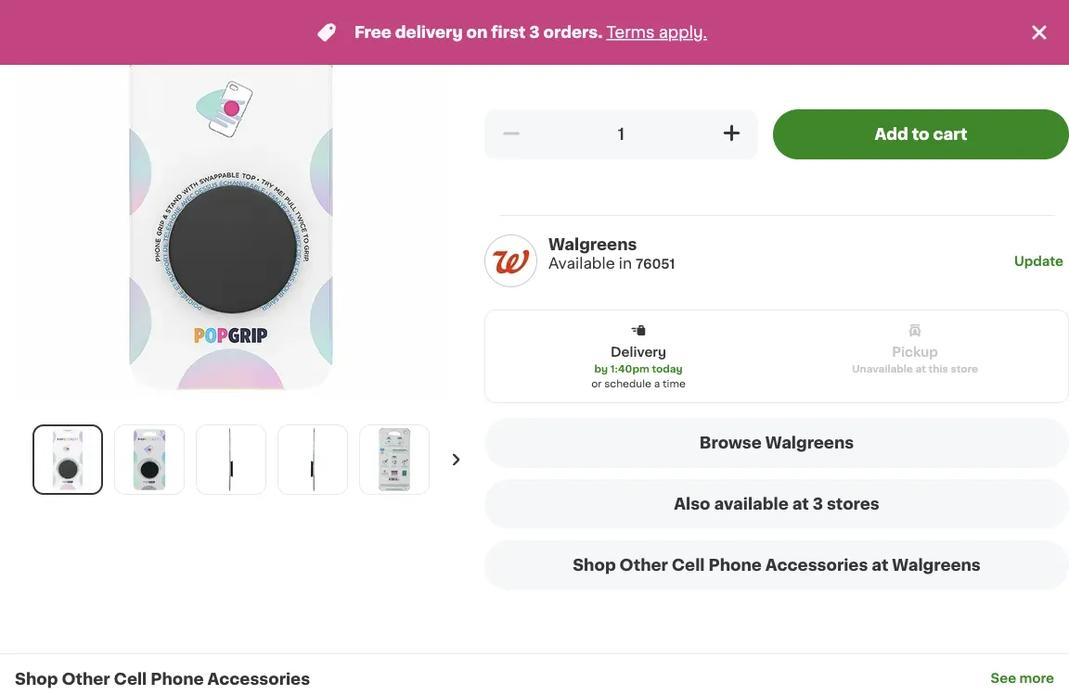 Task type: vqa. For each thing, say whether or not it's contained in the screenshot.
Free
yes



Task type: describe. For each thing, give the bounding box(es) containing it.
3 inside "also available at 3 stores" button
[[813, 497, 823, 513]]

orders.
[[543, 25, 603, 40]]

decrement item image
[[499, 121, 522, 145]]

see
[[991, 673, 1016, 686]]

phone for shop other cell phone accessories
[[150, 672, 204, 688]]

pickup
[[892, 346, 938, 359]]

by
[[594, 364, 608, 374]]

walgreens image
[[484, 235, 537, 288]]

or
[[591, 379, 602, 389]]

76051
[[636, 258, 675, 271]]

1:40pm
[[610, 364, 649, 374]]

phone for shop other cell phone accessories at walgreens
[[708, 558, 762, 574]]

shop other cell phone accessories
[[15, 672, 310, 688]]

also available at 3 stores
[[674, 497, 879, 513]]

1 each
[[484, 36, 535, 52]]

also available at 3 stores button
[[484, 480, 1069, 530]]

at for this
[[916, 364, 926, 374]]

on
[[466, 25, 488, 40]]

terms apply. link
[[606, 25, 707, 40]]

a
[[654, 379, 660, 389]]

add to cart button
[[773, 110, 1069, 160]]

today
[[652, 364, 683, 374]]

stores
[[827, 497, 879, 513]]

other for shop other cell phone accessories at walgreens
[[620, 558, 668, 574]]

each
[[495, 36, 535, 52]]

see more
[[991, 673, 1054, 686]]

unavailable
[[852, 364, 913, 374]]

browse walgreens
[[700, 436, 854, 451]]

see more link
[[991, 670, 1054, 689]]

shop for shop other cell phone accessories
[[15, 672, 58, 688]]

1 vertical spatial walgreens
[[765, 436, 854, 451]]

update
[[1014, 255, 1063, 268]]

walgreens inside walgreens available in 76051
[[548, 237, 637, 253]]

cell for shop other cell phone accessories at walgreens
[[672, 558, 705, 574]]

browse
[[700, 436, 762, 451]]

this
[[929, 364, 948, 374]]



Task type: locate. For each thing, give the bounding box(es) containing it.
0 vertical spatial walgreens
[[548, 237, 637, 253]]

at
[[916, 364, 926, 374], [792, 497, 809, 513], [872, 558, 888, 574]]

shop for shop other cell phone accessories at walgreens
[[573, 558, 616, 574]]

2 horizontal spatial walgreens
[[892, 558, 981, 574]]

delivery
[[395, 25, 463, 40]]

update button
[[1009, 235, 1069, 288]]

1 horizontal spatial other
[[620, 558, 668, 574]]

1 horizontal spatial walgreens
[[765, 436, 854, 451]]

shop
[[573, 558, 616, 574], [15, 672, 58, 688]]

at left the this
[[916, 364, 926, 374]]

0 horizontal spatial cell
[[114, 672, 147, 688]]

1 horizontal spatial at
[[872, 558, 888, 574]]

cart
[[933, 127, 967, 142]]

to
[[912, 127, 929, 142]]

0 horizontal spatial 3
[[529, 25, 540, 40]]

1 vertical spatial at
[[792, 497, 809, 513]]

shop inside button
[[573, 558, 616, 574]]

schedule
[[604, 379, 651, 389]]

also
[[674, 497, 710, 513]]

terms
[[606, 25, 655, 40]]

0 horizontal spatial at
[[792, 497, 809, 513]]

in
[[619, 257, 632, 271]]

2 vertical spatial walgreens
[[892, 558, 981, 574]]

increment item image
[[720, 121, 743, 145]]

1 horizontal spatial 3
[[813, 497, 823, 513]]

1 vertical spatial other
[[62, 672, 110, 688]]

shop other cell phone accessories at walgreens button
[[484, 541, 1069, 591]]

time
[[663, 379, 686, 389]]

at right "available"
[[792, 497, 809, 513]]

1 horizontal spatial 1
[[618, 127, 625, 142]]

1 vertical spatial phone
[[150, 672, 204, 688]]

at down stores
[[872, 558, 888, 574]]

1 horizontal spatial accessories
[[765, 558, 868, 574]]

other
[[620, 558, 668, 574], [62, 672, 110, 688]]

shop other cell phone accessories at walgreens
[[573, 558, 981, 574]]

accessories for shop other cell phone accessories
[[207, 672, 310, 688]]

1 horizontal spatial phone
[[708, 558, 762, 574]]

walgreens available in 76051
[[548, 237, 675, 271]]

0 vertical spatial cell
[[672, 558, 705, 574]]

free delivery on first 3 orders. terms apply.
[[354, 25, 707, 40]]

0 vertical spatial at
[[916, 364, 926, 374]]

other inside shop other cell phone accessories at walgreens button
[[620, 558, 668, 574]]

at inside the pickup unavailable at this store
[[916, 364, 926, 374]]

0 horizontal spatial walgreens
[[548, 237, 637, 253]]

3 left stores
[[813, 497, 823, 513]]

0 horizontal spatial phone
[[150, 672, 204, 688]]

1 vertical spatial 1
[[618, 127, 625, 142]]

free
[[354, 25, 392, 40]]

available
[[548, 257, 615, 271]]

cell inside button
[[672, 558, 705, 574]]

0 vertical spatial 1
[[484, 36, 491, 52]]

browse walgreens button
[[484, 419, 1069, 469]]

accessories inside button
[[765, 558, 868, 574]]

first
[[491, 25, 526, 40]]

accessories for shop other cell phone accessories at walgreens
[[765, 558, 868, 574]]

0 vertical spatial accessories
[[765, 558, 868, 574]]

2 vertical spatial at
[[872, 558, 888, 574]]

3
[[529, 25, 540, 40], [813, 497, 823, 513]]

2 horizontal spatial at
[[916, 364, 926, 374]]

limited time offer region
[[0, 0, 1028, 65]]

other for shop other cell phone accessories
[[62, 672, 110, 688]]

0 vertical spatial phone
[[708, 558, 762, 574]]

delivery
[[611, 346, 666, 359]]

1 for 1
[[618, 127, 625, 142]]

0 vertical spatial shop
[[573, 558, 616, 574]]

accessories
[[765, 558, 868, 574], [207, 672, 310, 688]]

3 inside limited time offer region
[[529, 25, 540, 40]]

0 horizontal spatial other
[[62, 672, 110, 688]]

1 vertical spatial shop
[[15, 672, 58, 688]]

1 horizontal spatial shop
[[573, 558, 616, 574]]

1 vertical spatial accessories
[[207, 672, 310, 688]]

popsockets popgrip, black image
[[0, 0, 462, 414], [36, 429, 99, 492], [118, 429, 181, 492], [200, 429, 263, 492], [281, 429, 344, 492], [363, 429, 426, 492]]

1 vertical spatial 3
[[813, 497, 823, 513]]

more
[[1019, 673, 1054, 686]]

cell for shop other cell phone accessories
[[114, 672, 147, 688]]

store
[[951, 364, 978, 374]]

1
[[484, 36, 491, 52], [618, 127, 625, 142]]

available
[[714, 497, 789, 513]]

pickup unavailable at this store
[[852, 346, 978, 374]]

1 horizontal spatial cell
[[672, 558, 705, 574]]

delivery by 1:40pm today or schedule a time
[[591, 346, 686, 389]]

0 vertical spatial other
[[620, 558, 668, 574]]

0 horizontal spatial shop
[[15, 672, 58, 688]]

walgreens
[[548, 237, 637, 253], [765, 436, 854, 451], [892, 558, 981, 574]]

3 right "first" at the top of the page
[[529, 25, 540, 40]]

add
[[875, 127, 908, 142]]

0 vertical spatial 3
[[529, 25, 540, 40]]

phone
[[708, 558, 762, 574], [150, 672, 204, 688]]

1 vertical spatial cell
[[114, 672, 147, 688]]

add to cart
[[875, 127, 967, 142]]

apply.
[[659, 25, 707, 40]]

phone inside button
[[708, 558, 762, 574]]

0 horizontal spatial accessories
[[207, 672, 310, 688]]

1 for 1 each
[[484, 36, 491, 52]]

at for 3
[[792, 497, 809, 513]]

cell
[[672, 558, 705, 574], [114, 672, 147, 688]]

0 horizontal spatial 1
[[484, 36, 491, 52]]



